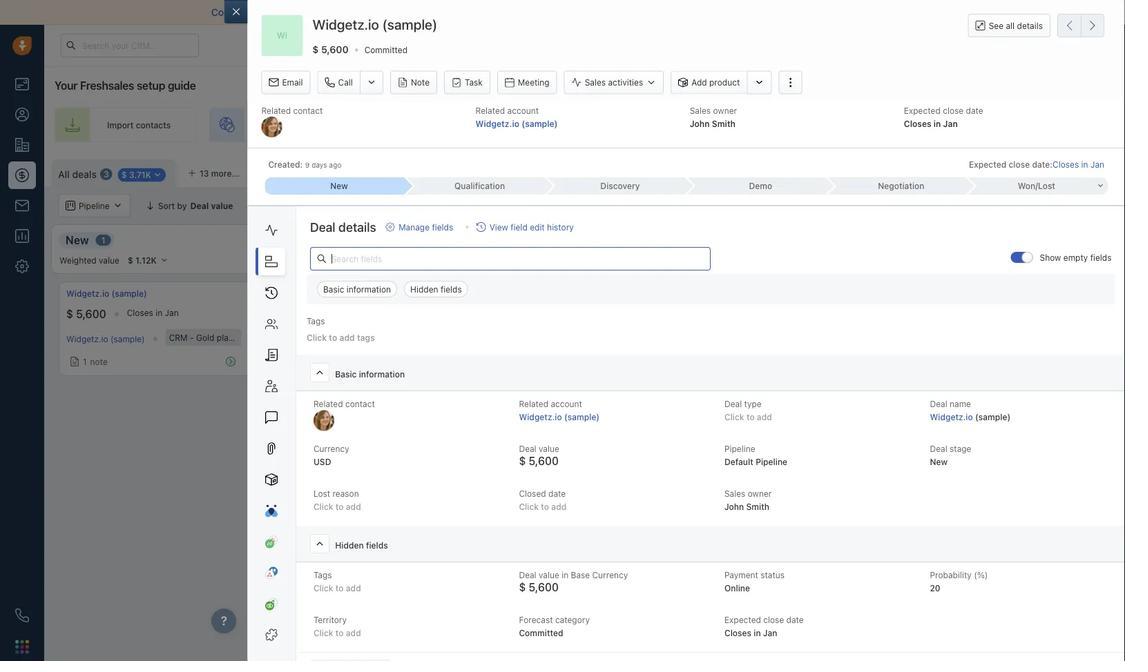 Task type: vqa. For each thing, say whether or not it's contained in the screenshot.


Task type: describe. For each thing, give the bounding box(es) containing it.
your for team
[[465, 120, 483, 130]]

tags click to add tags
[[306, 317, 375, 343]]

expected close date: closes in jan
[[969, 160, 1105, 169]]

1 inc from the top
[[316, 289, 328, 299]]

1 vertical spatial information
[[359, 370, 405, 380]]

crm for crm - gold plan month
[[1039, 333, 1057, 343]]

1 horizontal spatial add deal
[[808, 298, 843, 307]]

0 vertical spatial information
[[346, 285, 391, 294]]

show empty fields
[[1040, 253, 1112, 263]]

route leads to your team
[[611, 120, 710, 130]]

widgetz.io (sample) link down meeting button at the top left of the page
[[476, 119, 558, 128]]

0 horizontal spatial add deal
[[594, 298, 629, 307]]

edit
[[530, 222, 545, 232]]

filter
[[273, 201, 291, 211]]

deals for import
[[999, 166, 1021, 176]]

won / lost
[[1018, 181, 1056, 191]]

add inside lost reason click to add
[[346, 503, 361, 512]]

deal details
[[310, 220, 376, 235]]

1 horizontal spatial owner
[[748, 490, 772, 499]]

deal value in base currency $ 5,600
[[519, 571, 628, 594]]

click inside deal type click to add
[[724, 413, 744, 422]]

2 vertical spatial widgetz.io (sample)
[[66, 334, 145, 344]]

1 vertical spatial hidden
[[335, 541, 363, 551]]

connect your mailbox link
[[211, 7, 313, 18]]

invite
[[441, 120, 463, 130]]

your
[[55, 79, 78, 92]]

closes in jan link
[[1053, 159, 1105, 171]]

add product
[[692, 78, 740, 87]]

import deals button
[[952, 160, 1027, 183]]

0 vertical spatial lost
[[1038, 181, 1056, 191]]

crm for crm - gold plan monthly (sample)
[[169, 333, 188, 343]]

1 vertical spatial qualification
[[289, 234, 355, 247]]

probability (%) 20
[[930, 571, 988, 594]]

widgetz.io link
[[930, 413, 973, 422]]

invite your team link
[[388, 108, 544, 142]]

1 vertical spatial john
[[724, 503, 744, 512]]

add inside deal type click to add
[[757, 413, 772, 422]]

probability
[[930, 571, 972, 581]]

bring in website leads link
[[209, 108, 374, 142]]

1 vertical spatial widgetz.io (sample)
[[66, 289, 147, 299]]

widgetz.io (sample) link down closes in jan on the left of page
[[66, 334, 145, 344]]

$ 5,600 inside widgetz.io (sample) dialog
[[313, 44, 349, 55]]

100
[[301, 308, 320, 321]]

2 acme inc (sample) from the top
[[291, 333, 363, 343]]

2 horizontal spatial date
[[966, 106, 984, 115]]

deal type click to add
[[724, 400, 772, 422]]

lost inside lost reason click to add
[[313, 490, 330, 499]]

1 acme from the top
[[291, 289, 313, 299]]

date:
[[1032, 160, 1053, 169]]

5,600 left closes in jan on the left of page
[[76, 308, 106, 321]]

widgetz.io (sample) link up deal value $ 5,600
[[519, 413, 599, 422]]

13 more...
[[200, 169, 240, 178]]

base
[[571, 571, 590, 581]]

1 vertical spatial expected
[[969, 160, 1007, 169]]

forecast
[[519, 616, 553, 626]]

closes in nov
[[340, 308, 394, 318]]

way
[[488, 7, 506, 18]]

0 vertical spatial sales
[[585, 78, 606, 87]]

meeting
[[518, 78, 550, 88]]

0 horizontal spatial john
[[690, 119, 710, 128]]

email
[[544, 7, 569, 18]]

click inside lost reason click to add
[[313, 503, 333, 512]]

container_wx8msf4aqz5i3rn1 image inside all deal owners button
[[341, 201, 351, 211]]

Search your CRM... text field
[[61, 34, 199, 57]]

1 vertical spatial new
[[66, 234, 89, 247]]

crm - gold plan month
[[1039, 333, 1125, 343]]

2 acme inc (sample) link from the top
[[291, 333, 363, 343]]

2-
[[478, 7, 488, 18]]

add inside widgetz.io (sample) dialog
[[692, 78, 707, 87]]

1 note for 100
[[307, 354, 332, 364]]

container_wx8msf4aqz5i3rn1 image inside the quotas and forecasting link
[[927, 201, 937, 211]]

1 horizontal spatial close
[[943, 106, 964, 115]]

lost reason click to add
[[313, 490, 361, 512]]

0 vertical spatial owner
[[713, 106, 737, 115]]

- for crm - gold plan month
[[1060, 333, 1063, 343]]

sync
[[509, 7, 530, 18]]

meeting button
[[497, 71, 557, 94]]

1 note for 5,600
[[83, 357, 108, 367]]

- for crm - gold plan monthly (sample)
[[190, 333, 194, 343]]

1 vertical spatial $ 5,600
[[66, 308, 106, 321]]

gold for monthly
[[196, 333, 214, 343]]

see all details
[[989, 21, 1043, 30]]

quotas and forecasting
[[940, 201, 1036, 211]]

view field edit history link
[[476, 221, 574, 233]]

to inside closed date click to add
[[541, 503, 549, 512]]

all
[[1006, 21, 1015, 30]]

your freshsales setup guide
[[55, 79, 196, 92]]

phone element
[[8, 602, 36, 630]]

related up deal value $ 5,600
[[519, 400, 548, 409]]

deal inside button
[[369, 201, 386, 211]]

0 vertical spatial pipeline
[[724, 445, 755, 454]]

note for $ 5,600
[[90, 357, 108, 367]]

0 vertical spatial expected close date closes in jan
[[904, 106, 984, 128]]

add product button
[[671, 71, 747, 94]]

closes in jan
[[127, 308, 179, 318]]

import contacts link
[[55, 108, 196, 142]]

all for deals
[[58, 169, 70, 180]]

value for 5,600
[[539, 445, 559, 454]]

0 vertical spatial basic
[[323, 285, 344, 294]]

related up bring at the left of the page
[[261, 106, 291, 115]]

2 horizontal spatial close
[[1009, 160, 1030, 169]]

0 vertical spatial and
[[425, 7, 442, 18]]

deal for deal details
[[310, 220, 335, 235]]

email
[[282, 78, 303, 88]]

(sample) inside the deal name widgetz.io (sample)
[[975, 413, 1011, 422]]

payment status online
[[724, 571, 785, 594]]

date inside closed date click to add
[[548, 490, 566, 499]]

call button
[[318, 71, 360, 94]]

note for $ 100
[[315, 354, 332, 364]]

widgetz.io (sample) inside dialog
[[313, 16, 438, 32]]

0 vertical spatial new
[[330, 181, 348, 191]]

deal for deal stage new
[[930, 445, 947, 454]]

1 leads from the left
[[328, 120, 350, 130]]

account for deal type click to add
[[551, 400, 582, 409]]

0 vertical spatial smith
[[712, 119, 736, 128]]

0 horizontal spatial currency
[[313, 445, 349, 454]]

deal for deal type click to add
[[724, 400, 742, 409]]

5,600 up call button
[[321, 44, 349, 55]]

add deal inside button
[[1076, 166, 1112, 176]]

0 vertical spatial committed
[[365, 45, 408, 55]]

related account widgetz.io (sample) for deal type
[[519, 400, 599, 422]]

related account widgetz.io (sample) for sales owner
[[476, 106, 558, 128]]

container_wx8msf4aqz5i3rn1 image for add deal
[[581, 298, 591, 307]]

manage
[[398, 222, 429, 232]]

import for import deals
[[970, 166, 997, 176]]

won
[[1018, 181, 1036, 191]]

click inside the tags click to add tags
[[306, 333, 327, 343]]

plan for month
[[1086, 333, 1103, 343]]

stage
[[950, 445, 971, 454]]

of
[[533, 7, 542, 18]]

online
[[724, 584, 750, 594]]

nov
[[378, 308, 394, 318]]

widgetz.io (sample) dialog
[[224, 0, 1125, 662]]

to inside 'tags click to add'
[[335, 584, 343, 594]]

3,200
[[951, 308, 981, 321]]

freshsales
[[80, 79, 134, 92]]

add inside the territory click to add
[[346, 629, 361, 639]]

1 vertical spatial sales owner john smith
[[724, 490, 772, 512]]

payment
[[724, 571, 758, 581]]

1 vertical spatial tags
[[357, 333, 375, 343]]

empty
[[1063, 253, 1088, 263]]

contact for deal
[[345, 400, 375, 409]]

$ inside deal value in base currency $ 5,600
[[519, 581, 526, 594]]

bring in website leads
[[262, 120, 350, 130]]

3
[[104, 170, 109, 179]]

to inside route leads to your team link
[[660, 120, 668, 130]]

manage fields link
[[385, 221, 453, 233]]

bring
[[262, 120, 283, 130]]

freshworks switcher image
[[15, 641, 29, 654]]

deal value $ 5,600
[[519, 445, 559, 468]]

deal name widgetz.io (sample)
[[930, 400, 1011, 422]]

⌘
[[254, 169, 262, 178]]

deliverability
[[364, 7, 423, 18]]

click inside the territory click to add
[[313, 629, 333, 639]]

improve
[[325, 7, 362, 18]]

1 vertical spatial basic
[[335, 370, 356, 380]]

5,600 inside deal value $ 5,600
[[528, 455, 559, 468]]

0 horizontal spatial expected
[[724, 616, 761, 626]]

related contact for sales owner john smith
[[261, 106, 323, 115]]

Search fields text field
[[310, 247, 711, 271]]

category
[[555, 616, 590, 626]]

all deal owners
[[356, 201, 417, 211]]

closes in 7 days
[[1002, 308, 1065, 318]]

add inside closed date click to add
[[551, 503, 566, 512]]

2 vertical spatial container_wx8msf4aqz5i3rn1 image
[[70, 357, 79, 367]]

to inside lost reason click to add
[[335, 503, 343, 512]]

(%)
[[974, 571, 988, 581]]

demo
[[749, 181, 773, 191]]

call
[[338, 78, 353, 88]]

2 vertical spatial date
[[786, 616, 804, 626]]

your for mailbox
[[252, 7, 273, 18]]

related up invite your team
[[476, 106, 505, 115]]

deals for all
[[72, 169, 97, 180]]

contacts
[[136, 120, 171, 130]]

import for import contacts
[[107, 120, 134, 130]]

2 horizontal spatial sales
[[724, 490, 745, 499]]

container_wx8msf4aqz5i3rn1 image inside 1 filter applied button
[[251, 201, 261, 211]]

widgetz.io (sample) link up closes in jan on the left of page
[[66, 288, 147, 300]]

crm - gold plan monthly (sample)
[[169, 333, 304, 343]]

tags click to add
[[313, 571, 361, 594]]

route
[[611, 120, 634, 130]]

0 vertical spatial basic information
[[323, 285, 391, 294]]

currency inside deal value in base currency $ 5,600
[[592, 571, 628, 581]]



Task type: locate. For each thing, give the bounding box(es) containing it.
2 horizontal spatial your
[[670, 120, 688, 130]]

1 horizontal spatial details
[[1017, 21, 1043, 30]]

tags
[[313, 571, 332, 581]]

all left 3
[[58, 169, 70, 180]]

gold for month
[[1066, 333, 1084, 343]]

quotas and forecasting link
[[927, 194, 1049, 218]]

5,600 up the "forecast"
[[528, 581, 559, 594]]

⌘ o
[[254, 169, 270, 178]]

smith down default
[[746, 503, 769, 512]]

invite your team
[[441, 120, 505, 130]]

expected down online
[[724, 616, 761, 626]]

qualification down applied
[[289, 234, 355, 247]]

deal inside deal stage new
[[930, 445, 947, 454]]

acme inc (sample) link up 100
[[291, 288, 365, 300]]

value inside deal value $ 5,600
[[539, 445, 559, 454]]

0 horizontal spatial discovery
[[513, 234, 564, 247]]

0 vertical spatial all
[[58, 169, 70, 180]]

currency usd
[[313, 445, 349, 467]]

1 vertical spatial owner
[[748, 490, 772, 499]]

all up deal details
[[356, 201, 366, 211]]

inc down 100
[[315, 333, 327, 343]]

container_wx8msf4aqz5i3rn1 image
[[508, 120, 519, 131], [251, 201, 261, 211], [341, 201, 351, 211], [927, 201, 937, 211], [795, 298, 804, 307], [294, 354, 304, 364]]

details inside button
[[1017, 21, 1043, 30]]

show
[[1040, 253, 1061, 263]]

1 vertical spatial currency
[[592, 571, 628, 581]]

deal up widgetz.io link
[[930, 400, 947, 409]]

related account widgetz.io (sample) up deal value $ 5,600
[[519, 400, 599, 422]]

0 horizontal spatial tags
[[306, 317, 325, 326]]

0 vertical spatial container_wx8msf4aqz5i3rn1 image
[[891, 166, 901, 176]]

click down closed
[[519, 503, 539, 512]]

$ 5,600 left closes in jan on the left of page
[[66, 308, 106, 321]]

value for base
[[539, 571, 559, 581]]

deal stage new
[[930, 445, 971, 467]]

all for deal
[[356, 201, 366, 211]]

0 horizontal spatial gold
[[196, 333, 214, 343]]

related account widgetz.io (sample) down meeting button at the top left of the page
[[476, 106, 558, 128]]

1 horizontal spatial discovery
[[601, 181, 640, 191]]

0
[[577, 236, 582, 245]]

0 horizontal spatial date
[[548, 490, 566, 499]]

0 horizontal spatial expected close date closes in jan
[[724, 616, 804, 639]]

add down closes in nov
[[339, 333, 355, 343]]

1 horizontal spatial expected close date closes in jan
[[904, 106, 984, 128]]

reason
[[332, 490, 359, 499]]

import deals group
[[952, 160, 1051, 183]]

1 plan from the left
[[217, 333, 233, 343]]

0 vertical spatial import
[[107, 120, 134, 130]]

owner down product
[[713, 106, 737, 115]]

plan for monthly
[[217, 333, 233, 343]]

add down deal value $ 5,600
[[551, 503, 566, 512]]

all deals link
[[58, 168, 97, 181]]

usd
[[313, 458, 331, 467]]

discovery link
[[546, 178, 687, 195]]

$ 5,600 up call button
[[313, 44, 349, 55]]

2 vertical spatial expected
[[724, 616, 761, 626]]

new
[[330, 181, 348, 191], [66, 234, 89, 247], [930, 458, 948, 467]]

1 horizontal spatial hidden fields
[[410, 285, 462, 294]]

settings button
[[884, 160, 945, 183]]

1 team from the left
[[485, 120, 505, 130]]

enable
[[445, 7, 475, 18]]

$ 3,200
[[941, 308, 981, 321]]

container_wx8msf4aqz5i3rn1 image for settings
[[891, 166, 901, 176]]

1 horizontal spatial new
[[330, 181, 348, 191]]

add down reason
[[346, 503, 361, 512]]

deal left type
[[724, 400, 742, 409]]

13
[[200, 169, 209, 178]]

to inside deal type click to add
[[746, 413, 754, 422]]

hidden fields
[[410, 285, 462, 294], [335, 541, 388, 551]]

guide
[[168, 79, 196, 92]]

details down all deal owners button
[[338, 220, 376, 235]]

1 horizontal spatial tags
[[357, 333, 375, 343]]

1 vertical spatial days
[[1046, 308, 1065, 318]]

basic up the tags click to add tags
[[323, 285, 344, 294]]

more...
[[211, 169, 240, 178]]

20
[[930, 584, 940, 594]]

2 plan from the left
[[1086, 333, 1103, 343]]

0 horizontal spatial details
[[338, 220, 376, 235]]

phone image
[[15, 609, 29, 623]]

2 - from the left
[[1060, 333, 1063, 343]]

route leads to your team link
[[558, 108, 735, 142]]

jan
[[943, 119, 958, 128], [1091, 160, 1105, 169], [165, 308, 179, 318], [763, 629, 777, 639]]

1 crm from the left
[[169, 333, 188, 343]]

task
[[465, 78, 483, 88]]

information down the tags click to add tags
[[359, 370, 405, 380]]

sales activities button
[[564, 71, 671, 94], [564, 71, 664, 94]]

2 value from the top
[[539, 571, 559, 581]]

days right 9
[[312, 161, 327, 169]]

related up currency usd
[[313, 400, 343, 409]]

see all details button
[[968, 14, 1051, 37]]

0 vertical spatial sales owner john smith
[[690, 106, 737, 128]]

deal inside deal value $ 5,600
[[519, 445, 536, 454]]

1 horizontal spatial john
[[724, 503, 744, 512]]

1 horizontal spatial $ 5,600
[[313, 44, 349, 55]]

1 vertical spatial related account widgetz.io (sample)
[[519, 400, 599, 422]]

1 horizontal spatial import
[[970, 166, 997, 176]]

details
[[1017, 21, 1043, 30], [338, 220, 376, 235]]

account up deal value $ 5,600
[[551, 400, 582, 409]]

(sample)
[[382, 16, 438, 32], [522, 119, 558, 128], [112, 289, 147, 299], [330, 289, 365, 299], [329, 333, 363, 343], [269, 333, 304, 343], [110, 334, 145, 344], [564, 413, 599, 422], [975, 413, 1011, 422]]

1 horizontal spatial qualification
[[455, 181, 505, 191]]

closed
[[519, 490, 546, 499]]

1 vertical spatial expected close date closes in jan
[[724, 616, 804, 639]]

0 vertical spatial related account widgetz.io (sample)
[[476, 106, 558, 128]]

container_wx8msf4aqz5i3rn1 image inside invite your team link
[[508, 120, 519, 131]]

owners
[[388, 201, 417, 211]]

contact
[[293, 106, 323, 115], [345, 400, 375, 409]]

close image
[[1105, 9, 1112, 16]]

add down type
[[757, 413, 772, 422]]

deals up won
[[999, 166, 1021, 176]]

1 inside button
[[266, 201, 270, 211]]

7
[[1039, 308, 1044, 318]]

0 horizontal spatial lost
[[313, 490, 330, 499]]

days right 7
[[1046, 308, 1065, 318]]

committed down deliverability
[[365, 45, 408, 55]]

1 vertical spatial smith
[[746, 503, 769, 512]]

days
[[312, 161, 327, 169], [1046, 308, 1065, 318]]

wi
[[277, 31, 287, 40]]

tags left closes in nov
[[306, 317, 325, 326]]

lost left reason
[[313, 490, 330, 499]]

0 horizontal spatial deals
[[72, 169, 97, 180]]

2 leads from the left
[[636, 120, 658, 130]]

1 gold from the left
[[196, 333, 214, 343]]

deal up closed
[[519, 445, 536, 454]]

0 horizontal spatial contact
[[293, 106, 323, 115]]

committed down the "forecast"
[[519, 629, 563, 639]]

deals inside button
[[999, 166, 1021, 176]]

import inside button
[[970, 166, 997, 176]]

0 horizontal spatial $ 5,600
[[66, 308, 106, 321]]

1 vertical spatial hidden fields
[[335, 541, 388, 551]]

1 horizontal spatial -
[[1060, 333, 1063, 343]]

negotiation
[[878, 181, 925, 191]]

0 vertical spatial related contact
[[261, 106, 323, 115]]

email button
[[261, 71, 311, 94]]

container_wx8msf4aqz5i3rn1 image
[[891, 166, 901, 176], [581, 298, 591, 307], [70, 357, 79, 367]]

1 horizontal spatial committed
[[519, 629, 563, 639]]

crm
[[169, 333, 188, 343], [1039, 333, 1057, 343]]

forecast category committed
[[519, 616, 590, 639]]

widgetz.io (sample) down closes in jan on the left of page
[[66, 334, 145, 344]]

widgetz.io inside the deal name widgetz.io (sample)
[[930, 413, 973, 422]]

0 vertical spatial john
[[690, 119, 710, 128]]

add inside the tags click to add tags
[[339, 333, 355, 343]]

note button
[[390, 71, 437, 94]]

0 vertical spatial days
[[312, 161, 327, 169]]

value inside deal value in base currency $ 5,600
[[539, 571, 559, 581]]

deal for deal name widgetz.io (sample)
[[930, 400, 947, 409]]

hidden
[[410, 285, 438, 294], [335, 541, 363, 551]]

see
[[989, 21, 1004, 30]]

2 crm from the left
[[1039, 333, 1057, 343]]

crm down closes in jan on the left of page
[[169, 333, 188, 343]]

add up territory
[[346, 584, 361, 594]]

import up quotas and forecasting
[[970, 166, 997, 176]]

0 vertical spatial expected
[[904, 106, 941, 115]]

john down default
[[724, 503, 744, 512]]

o
[[264, 169, 270, 178]]

$ inside deal value $ 5,600
[[519, 455, 526, 468]]

basic down the tags click to add tags
[[335, 370, 356, 380]]

all deal owners button
[[332, 194, 426, 218]]

ago
[[329, 161, 342, 169]]

widgetz.io (sample) up call
[[313, 16, 438, 32]]

1 vertical spatial all
[[356, 201, 366, 211]]

discovery inside "link"
[[601, 181, 640, 191]]

deal for deal value in base currency $ 5,600
[[519, 571, 536, 581]]

1 vertical spatial basic information
[[335, 370, 405, 380]]

team right "invite"
[[485, 120, 505, 130]]

activities
[[608, 78, 643, 87]]

1 horizontal spatial all
[[356, 201, 366, 211]]

deal inside the deal name widgetz.io (sample)
[[930, 400, 947, 409]]

0 vertical spatial hidden
[[410, 285, 438, 294]]

0 horizontal spatial committed
[[365, 45, 408, 55]]

2 inc from the top
[[315, 333, 327, 343]]

sales down default
[[724, 490, 745, 499]]

click inside closed date click to add
[[519, 503, 539, 512]]

your left mailbox
[[252, 7, 273, 18]]

widgetz.io inside widgetz.io (sample) link
[[66, 289, 109, 299]]

your right "invite"
[[465, 120, 483, 130]]

field
[[510, 222, 527, 232]]

discovery
[[601, 181, 640, 191], [513, 234, 564, 247]]

1 vertical spatial date
[[548, 490, 566, 499]]

0 horizontal spatial team
[[485, 120, 505, 130]]

1 vertical spatial details
[[338, 220, 376, 235]]

add
[[692, 78, 707, 87], [1076, 166, 1092, 176], [594, 298, 610, 307], [808, 298, 824, 307]]

2 team from the left
[[690, 120, 710, 130]]

leads right route
[[636, 120, 658, 130]]

days inside created: 9 days ago
[[312, 161, 327, 169]]

container_wx8msf4aqz5i3rn1 image inside settings popup button
[[891, 166, 901, 176]]

sales
[[585, 78, 606, 87], [690, 106, 711, 115], [724, 490, 745, 499]]

acme inc (sample) down 100
[[291, 333, 363, 343]]

hidden fields down 'manage fields'
[[410, 285, 462, 294]]

1 vertical spatial inc
[[315, 333, 327, 343]]

-
[[190, 333, 194, 343], [1060, 333, 1063, 343]]

add deal button
[[1058, 160, 1119, 183]]

1 vertical spatial acme
[[291, 333, 313, 343]]

0 horizontal spatial crm
[[169, 333, 188, 343]]

click inside 'tags click to add'
[[313, 584, 333, 594]]

acme up $ 100
[[291, 289, 313, 299]]

/
[[1036, 181, 1038, 191]]

0 vertical spatial qualification
[[455, 181, 505, 191]]

1 vertical spatial discovery
[[513, 234, 564, 247]]

team
[[485, 120, 505, 130], [690, 120, 710, 130]]

2 vertical spatial new
[[930, 458, 948, 467]]

value up closed
[[539, 445, 559, 454]]

related contact up currency usd
[[313, 400, 375, 409]]

add inside 'tags click to add'
[[346, 584, 361, 594]]

discovery down edit
[[513, 234, 564, 247]]

9
[[305, 161, 310, 169]]

task button
[[444, 71, 490, 94]]

1 acme inc (sample) link from the top
[[291, 288, 365, 300]]

0 vertical spatial close
[[943, 106, 964, 115]]

import deals
[[970, 166, 1021, 176]]

acme inc (sample)
[[291, 289, 365, 299], [291, 333, 363, 343]]

2 vertical spatial close
[[763, 616, 784, 626]]

0 horizontal spatial smith
[[712, 119, 736, 128]]

1 horizontal spatial team
[[690, 120, 710, 130]]

qualification up view
[[455, 181, 505, 191]]

deal inside deal value in base currency $ 5,600
[[519, 571, 536, 581]]

1 horizontal spatial leads
[[636, 120, 658, 130]]

owner down default
[[748, 490, 772, 499]]

1 vertical spatial committed
[[519, 629, 563, 639]]

2 acme from the top
[[291, 333, 313, 343]]

your down add product button at the top
[[670, 120, 688, 130]]

5,600 inside deal value in base currency $ 5,600
[[528, 581, 559, 594]]

new down widgetz.io link
[[930, 458, 948, 467]]

history
[[547, 222, 574, 232]]

qualification inside widgetz.io (sample) dialog
[[455, 181, 505, 191]]

2 horizontal spatial container_wx8msf4aqz5i3rn1 image
[[891, 166, 901, 176]]

team down add product button at the top
[[690, 120, 710, 130]]

contact for sales
[[293, 106, 323, 115]]

smith down product
[[712, 119, 736, 128]]

deals left 3
[[72, 169, 97, 180]]

setup
[[137, 79, 165, 92]]

to inside the tags click to add tags
[[329, 333, 337, 343]]

1 horizontal spatial 1 note
[[307, 354, 332, 364]]

1 vertical spatial contact
[[345, 400, 375, 409]]

1 horizontal spatial plan
[[1086, 333, 1103, 343]]

gold left monthly
[[196, 333, 214, 343]]

new inside deal stage new
[[930, 458, 948, 467]]

expected up quotas and forecasting
[[969, 160, 1007, 169]]

0 horizontal spatial days
[[312, 161, 327, 169]]

deal down applied
[[310, 220, 335, 235]]

monthly
[[236, 333, 267, 343]]

0 horizontal spatial your
[[252, 7, 273, 18]]

deals
[[999, 166, 1021, 176], [72, 169, 97, 180]]

0 horizontal spatial hidden
[[335, 541, 363, 551]]

0 horizontal spatial leads
[[328, 120, 350, 130]]

in
[[934, 119, 941, 128], [285, 120, 293, 130], [1082, 160, 1088, 169], [156, 308, 162, 318], [369, 308, 376, 318], [1030, 308, 1037, 318], [561, 571, 568, 581], [754, 629, 761, 639]]

click down type
[[724, 413, 744, 422]]

1 horizontal spatial days
[[1046, 308, 1065, 318]]

acme inc (sample) up 100
[[291, 289, 365, 299]]

import
[[107, 120, 134, 130], [970, 166, 997, 176]]

conversations.
[[571, 7, 638, 18]]

gold
[[196, 333, 214, 343], [1066, 333, 1084, 343]]

2 gold from the left
[[1066, 333, 1084, 343]]

expected
[[904, 106, 941, 115], [969, 160, 1007, 169], [724, 616, 761, 626]]

0 horizontal spatial close
[[763, 616, 784, 626]]

$ 5,600
[[313, 44, 349, 55], [66, 308, 106, 321]]

new down all deals link
[[66, 234, 89, 247]]

- down the closes in 7 days on the top right of page
[[1060, 333, 1063, 343]]

expected close date closes in jan down payment status online
[[724, 616, 804, 639]]

1 vertical spatial and
[[971, 201, 986, 211]]

0 vertical spatial acme
[[291, 289, 313, 299]]

pipeline right default
[[756, 458, 787, 467]]

deal for deal value $ 5,600
[[519, 445, 536, 454]]

deal inside deal type click to add
[[724, 400, 742, 409]]

add
[[339, 333, 355, 343], [757, 413, 772, 422], [346, 503, 361, 512], [551, 503, 566, 512], [346, 584, 361, 594], [346, 629, 361, 639]]

email image
[[989, 40, 998, 51]]

basic information down the tags click to add tags
[[335, 370, 405, 380]]

and
[[425, 7, 442, 18], [971, 201, 986, 211]]

acme down $ 100
[[291, 333, 313, 343]]

in inside deal value in base currency $ 5,600
[[561, 571, 568, 581]]

1 vertical spatial pipeline
[[756, 458, 787, 467]]

1 vertical spatial lost
[[313, 490, 330, 499]]

details right all
[[1017, 21, 1043, 30]]

sales down add product button at the top
[[690, 106, 711, 115]]

related contact up bring in website leads
[[261, 106, 323, 115]]

product
[[710, 78, 740, 87]]

1 horizontal spatial and
[[971, 201, 986, 211]]

leads right 'website'
[[328, 120, 350, 130]]

widgetz.io (sample)
[[313, 16, 438, 32], [66, 289, 147, 299], [66, 334, 145, 344]]

1 horizontal spatial expected
[[904, 106, 941, 115]]

website
[[295, 120, 326, 130]]

widgetz.io (sample) up closes in jan on the left of page
[[66, 289, 147, 299]]

currency up usd on the left bottom of the page
[[313, 445, 349, 454]]

deal inside button
[[1095, 166, 1112, 176]]

hidden down 'manage fields'
[[410, 285, 438, 294]]

sales left the activities
[[585, 78, 606, 87]]

- left monthly
[[190, 333, 194, 343]]

1 acme inc (sample) from the top
[[291, 289, 365, 299]]

0 horizontal spatial and
[[425, 7, 442, 18]]

1 vertical spatial account
[[551, 400, 582, 409]]

settings
[[905, 166, 938, 176]]

committed inside forecast category committed
[[519, 629, 563, 639]]

sales owner john smith down default
[[724, 490, 772, 512]]

hidden up 'tags click to add'
[[335, 541, 363, 551]]

closed date click to add
[[519, 490, 566, 512]]

deal up the "forecast"
[[519, 571, 536, 581]]

new down 'ago'
[[330, 181, 348, 191]]

sales owner john smith down "add product"
[[690, 106, 737, 128]]

1 horizontal spatial sales
[[690, 106, 711, 115]]

pipeline up default
[[724, 445, 755, 454]]

related contact for deal type click to add
[[313, 400, 375, 409]]

tags down closes in nov
[[357, 333, 375, 343]]

account for sales owner john smith
[[508, 106, 539, 115]]

name
[[950, 400, 971, 409]]

1 horizontal spatial note
[[315, 354, 332, 364]]

lost right won
[[1038, 181, 1056, 191]]

expected close date closes in jan up settings
[[904, 106, 984, 128]]

1 - from the left
[[190, 333, 194, 343]]

0 horizontal spatial hidden fields
[[335, 541, 388, 551]]

all inside button
[[356, 201, 366, 211]]

information up closes in nov
[[346, 285, 391, 294]]

negotiation link
[[827, 178, 968, 195]]

contact up currency usd
[[345, 400, 375, 409]]

1 value from the top
[[539, 445, 559, 454]]

2 vertical spatial sales
[[724, 490, 745, 499]]

lost
[[1038, 181, 1056, 191], [313, 490, 330, 499]]

Search field
[[1051, 194, 1120, 218]]

0 vertical spatial account
[[508, 106, 539, 115]]

to inside the territory click to add
[[335, 629, 343, 639]]

0 vertical spatial acme inc (sample)
[[291, 289, 365, 299]]

crm down 7
[[1039, 333, 1057, 343]]

click down territory
[[313, 629, 333, 639]]

tags
[[306, 317, 325, 326], [357, 333, 375, 343]]

0 horizontal spatial import
[[107, 120, 134, 130]]

and right quotas
[[971, 201, 986, 211]]

acme inc (sample) link
[[291, 288, 365, 300], [291, 333, 363, 343]]



